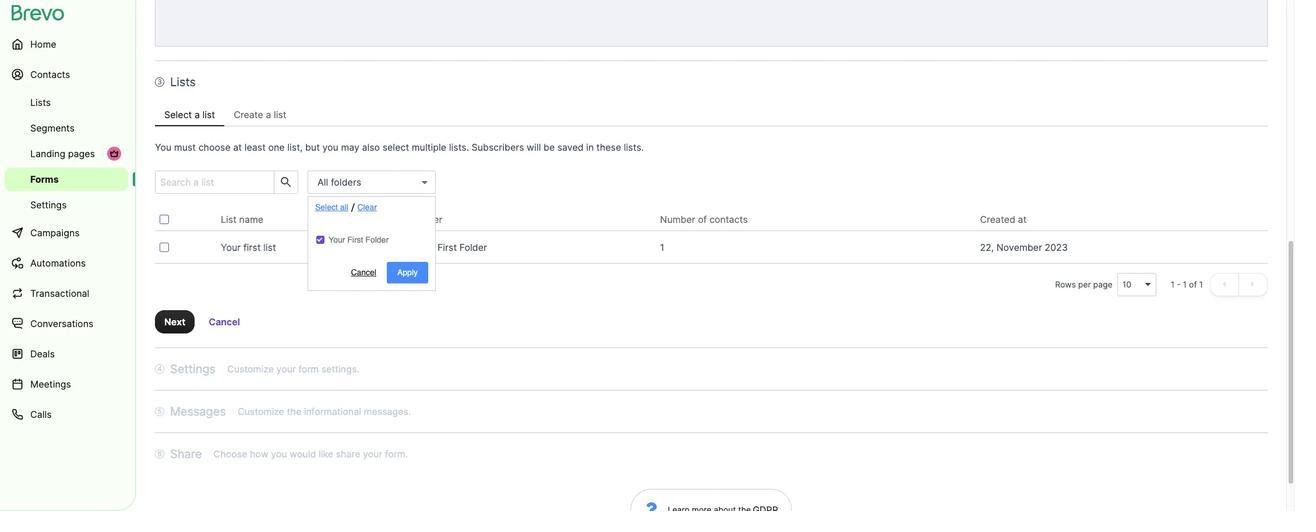 Task type: describe. For each thing, give the bounding box(es) containing it.
meetings
[[30, 379, 71, 390]]

november
[[997, 242, 1042, 253]]

customize the informational messages.
[[238, 406, 411, 418]]

apply button
[[387, 262, 428, 284]]

segments
[[30, 122, 75, 134]]

folders
[[331, 177, 361, 188]]

0 vertical spatial you
[[323, 142, 339, 153]]

form
[[299, 364, 319, 375]]

least
[[245, 142, 266, 153]]

list name button
[[221, 213, 273, 227]]

select all / clear
[[315, 202, 377, 215]]

calls link
[[5, 401, 128, 429]]

all folders
[[318, 177, 361, 188]]

your first list
[[221, 242, 276, 253]]

folder button
[[415, 213, 452, 227]]

settings link
[[5, 193, 128, 217]]

may
[[341, 142, 359, 153]]

first
[[243, 242, 261, 253]]

2023
[[1045, 242, 1068, 253]]

contacts link
[[5, 61, 128, 89]]

would
[[290, 449, 316, 460]]

create a list link
[[224, 103, 296, 126]]

campaigns link
[[5, 219, 128, 247]]

create a list
[[234, 109, 287, 121]]

of inside button
[[698, 214, 707, 226]]

next button
[[155, 311, 195, 334]]

create
[[234, 109, 263, 121]]

customize for settings
[[227, 364, 274, 375]]

0 horizontal spatial your
[[277, 364, 296, 375]]

1 horizontal spatial your first folder
[[415, 242, 487, 253]]

22, november 2023
[[980, 242, 1068, 253]]

6
[[157, 450, 162, 459]]

rows per page
[[1055, 280, 1113, 290]]

calls
[[30, 409, 52, 421]]

list for your first list
[[263, 242, 276, 253]]

one
[[268, 142, 285, 153]]

created
[[980, 214, 1016, 226]]

meetings link
[[5, 371, 128, 399]]

will
[[527, 142, 541, 153]]

select a list
[[164, 109, 215, 121]]

per
[[1078, 280, 1091, 290]]

transactional link
[[5, 280, 128, 308]]

list for select a list
[[202, 109, 215, 121]]

be
[[544, 142, 555, 153]]

but
[[305, 142, 320, 153]]

conversations link
[[5, 310, 128, 338]]

1 - 1 of 1
[[1171, 280, 1203, 290]]

in
[[586, 142, 594, 153]]

informational
[[304, 406, 361, 418]]

Campaign name search field
[[156, 171, 269, 193]]

created at button
[[980, 213, 1036, 227]]

created at
[[980, 214, 1027, 226]]

5
[[158, 407, 162, 416]]

must
[[174, 142, 196, 153]]

how
[[250, 449, 268, 460]]

pages
[[68, 148, 95, 160]]

you
[[155, 142, 171, 153]]

name
[[239, 214, 263, 226]]

folder inside folder button
[[415, 214, 443, 226]]

settings.
[[322, 364, 359, 375]]

landing pages
[[30, 148, 95, 160]]

0 horizontal spatial folder
[[366, 235, 389, 245]]

contacts
[[30, 69, 70, 80]]

also
[[362, 142, 380, 153]]

0 horizontal spatial cancel
[[209, 316, 240, 328]]

choose how you would like share your form.
[[214, 449, 408, 460]]

deals link
[[5, 340, 128, 368]]

form.
[[385, 449, 408, 460]]

list,
[[287, 142, 303, 153]]

1 horizontal spatial your
[[363, 449, 382, 460]]

all
[[340, 203, 348, 212]]

1 horizontal spatial your
[[329, 235, 345, 245]]

2 horizontal spatial your
[[415, 242, 435, 253]]

like
[[319, 449, 333, 460]]

contacts
[[710, 214, 748, 226]]

select
[[383, 142, 409, 153]]

0 horizontal spatial cancel button
[[199, 311, 249, 334]]

the
[[287, 406, 301, 418]]

share
[[336, 449, 360, 460]]

select all button
[[312, 197, 351, 219]]

conversations
[[30, 318, 93, 330]]

0 horizontal spatial your first folder
[[329, 235, 389, 245]]

saved
[[557, 142, 584, 153]]

/
[[351, 202, 355, 215]]



Task type: locate. For each thing, give the bounding box(es) containing it.
0 vertical spatial customize
[[227, 364, 274, 375]]

1 horizontal spatial of
[[1189, 280, 1197, 290]]

1 vertical spatial you
[[271, 449, 287, 460]]

of right number
[[698, 214, 707, 226]]

1 horizontal spatial lists.
[[624, 142, 644, 153]]

your left first
[[221, 242, 241, 253]]

you must choose at least one list, but you may also select multiple lists. subscribers will be saved in these lists.
[[155, 142, 644, 153]]

select up must
[[164, 109, 192, 121]]

1 vertical spatial of
[[1189, 280, 1197, 290]]

transactional
[[30, 288, 89, 300]]

customize your form settings.
[[227, 364, 359, 375]]

forms
[[30, 174, 59, 185]]

0 vertical spatial of
[[698, 214, 707, 226]]

number of contacts
[[660, 214, 748, 226]]

subscribers
[[472, 142, 524, 153]]

0 horizontal spatial lists.
[[449, 142, 469, 153]]

1 horizontal spatial at
[[1018, 214, 1027, 226]]

0 vertical spatial cancel
[[351, 268, 376, 278]]

clear button
[[355, 197, 380, 219]]

1 vertical spatial select
[[315, 203, 338, 212]]

1 a from the left
[[195, 109, 200, 121]]

at
[[233, 142, 242, 153], [1018, 214, 1027, 226]]

0 vertical spatial cancel button
[[341, 262, 387, 284]]

at inside 'button'
[[1018, 214, 1027, 226]]

customize
[[227, 364, 274, 375], [238, 406, 284, 418]]

0 horizontal spatial first
[[347, 235, 363, 245]]

2 a from the left
[[266, 109, 271, 121]]

4
[[157, 365, 162, 374]]

your
[[329, 235, 345, 245], [221, 242, 241, 253], [415, 242, 435, 253]]

1 horizontal spatial cancel button
[[341, 262, 387, 284]]

campaigns
[[30, 227, 80, 239]]

0 horizontal spatial at
[[233, 142, 242, 153]]

select a list link
[[155, 103, 224, 126]]

lists right 3
[[170, 75, 196, 89]]

select inside select all / clear
[[315, 203, 338, 212]]

lists up segments
[[30, 97, 51, 108]]

a inside create a list link
[[266, 109, 271, 121]]

0 horizontal spatial your
[[221, 242, 241, 253]]

home link
[[5, 30, 128, 58]]

2 lists. from the left
[[624, 142, 644, 153]]

folder
[[415, 214, 443, 226], [366, 235, 389, 245], [460, 242, 487, 253]]

cancel
[[351, 268, 376, 278], [209, 316, 240, 328]]

cancel button left apply
[[341, 262, 387, 284]]

list up choose
[[202, 109, 215, 121]]

number
[[660, 214, 696, 226]]

page
[[1094, 280, 1113, 290]]

cancel right next button
[[209, 316, 240, 328]]

automations
[[30, 258, 86, 269]]

0 vertical spatial your
[[277, 364, 296, 375]]

next
[[164, 316, 185, 328]]

lists. right multiple
[[449, 142, 469, 153]]

a inside select a list link
[[195, 109, 200, 121]]

1 horizontal spatial settings
[[170, 362, 216, 376]]

0 horizontal spatial select
[[164, 109, 192, 121]]

a for create
[[266, 109, 271, 121]]

a for select
[[195, 109, 200, 121]]

number of contacts button
[[660, 213, 757, 227]]

cancel button
[[341, 262, 387, 284], [199, 311, 249, 334]]

your left the 'form'
[[277, 364, 296, 375]]

1 horizontal spatial select
[[315, 203, 338, 212]]

your down select all button
[[329, 235, 345, 245]]

1 lists. from the left
[[449, 142, 469, 153]]

2 horizontal spatial folder
[[460, 242, 487, 253]]

share
[[170, 448, 202, 462]]

rows
[[1055, 280, 1076, 290]]

22,
[[980, 242, 994, 253]]

first down / at top
[[347, 235, 363, 245]]

at left least
[[233, 142, 242, 153]]

segments link
[[5, 117, 128, 140]]

list
[[221, 214, 237, 226]]

0 horizontal spatial settings
[[30, 199, 67, 211]]

deals
[[30, 348, 55, 360]]

all
[[318, 177, 328, 188]]

0 horizontal spatial lists
[[30, 97, 51, 108]]

lists link
[[5, 91, 128, 114]]

select for list
[[164, 109, 192, 121]]

0 vertical spatial lists
[[170, 75, 196, 89]]

list right create
[[274, 109, 287, 121]]

settings right 4
[[170, 362, 216, 376]]

1 horizontal spatial a
[[266, 109, 271, 121]]

list right first
[[263, 242, 276, 253]]

1 vertical spatial your
[[363, 449, 382, 460]]

-
[[1177, 280, 1181, 290]]

you
[[323, 142, 339, 153], [271, 449, 287, 460]]

select for /
[[315, 203, 338, 212]]

these
[[597, 142, 621, 153]]

1 vertical spatial cancel
[[209, 316, 240, 328]]

1 vertical spatial at
[[1018, 214, 1027, 226]]

customize left the
[[238, 406, 284, 418]]

1 vertical spatial settings
[[170, 362, 216, 376]]

customize for messages
[[238, 406, 284, 418]]

0 horizontal spatial a
[[195, 109, 200, 121]]

your
[[277, 364, 296, 375], [363, 449, 382, 460]]

landing pages link
[[5, 142, 128, 165]]

1 vertical spatial cancel button
[[199, 311, 249, 334]]

settings down the forms
[[30, 199, 67, 211]]

a up must
[[195, 109, 200, 121]]

0 horizontal spatial you
[[271, 449, 287, 460]]

your first folder down folder button
[[415, 242, 487, 253]]

your down folder button
[[415, 242, 435, 253]]

left___rvooi image
[[110, 149, 119, 158]]

at right created
[[1018, 214, 1027, 226]]

a right create
[[266, 109, 271, 121]]

settings inside "link"
[[30, 199, 67, 211]]

select
[[164, 109, 192, 121], [315, 203, 338, 212]]

automations link
[[5, 249, 128, 277]]

forms link
[[5, 168, 128, 191]]

cancel button right next button
[[199, 311, 249, 334]]

search image
[[279, 175, 293, 189]]

choose
[[214, 449, 247, 460]]

select left all
[[315, 203, 338, 212]]

0 vertical spatial at
[[233, 142, 242, 153]]

your first folder down / at top
[[329, 235, 389, 245]]

1 vertical spatial lists
[[30, 97, 51, 108]]

lists.
[[449, 142, 469, 153], [624, 142, 644, 153]]

home
[[30, 38, 56, 50]]

apply
[[397, 268, 418, 278]]

messages.
[[364, 406, 411, 418]]

1 horizontal spatial cancel
[[351, 268, 376, 278]]

list for create a list
[[274, 109, 287, 121]]

0 vertical spatial select
[[164, 109, 192, 121]]

list name
[[221, 214, 263, 226]]

customize left the 'form'
[[227, 364, 274, 375]]

choose
[[198, 142, 231, 153]]

search button
[[274, 171, 298, 193]]

0 horizontal spatial of
[[698, 214, 707, 226]]

multiple
[[412, 142, 446, 153]]

of right -
[[1189, 280, 1197, 290]]

landing
[[30, 148, 65, 160]]

1 vertical spatial customize
[[238, 406, 284, 418]]

your left 'form.' at bottom left
[[363, 449, 382, 460]]

first down folder button
[[438, 242, 457, 253]]

3
[[157, 78, 162, 86]]

lists. right these
[[624, 142, 644, 153]]

0 vertical spatial settings
[[30, 199, 67, 211]]

cancel left apply
[[351, 268, 376, 278]]

1 horizontal spatial folder
[[415, 214, 443, 226]]

1 horizontal spatial lists
[[170, 75, 196, 89]]

you right "but"
[[323, 142, 339, 153]]

1 horizontal spatial first
[[438, 242, 457, 253]]

lists
[[170, 75, 196, 89], [30, 97, 51, 108]]

messages
[[170, 405, 226, 419]]

clear
[[357, 203, 377, 212]]

you right how
[[271, 449, 287, 460]]

1 horizontal spatial you
[[323, 142, 339, 153]]



Task type: vqa. For each thing, say whether or not it's contained in the screenshot.
meetings
yes



